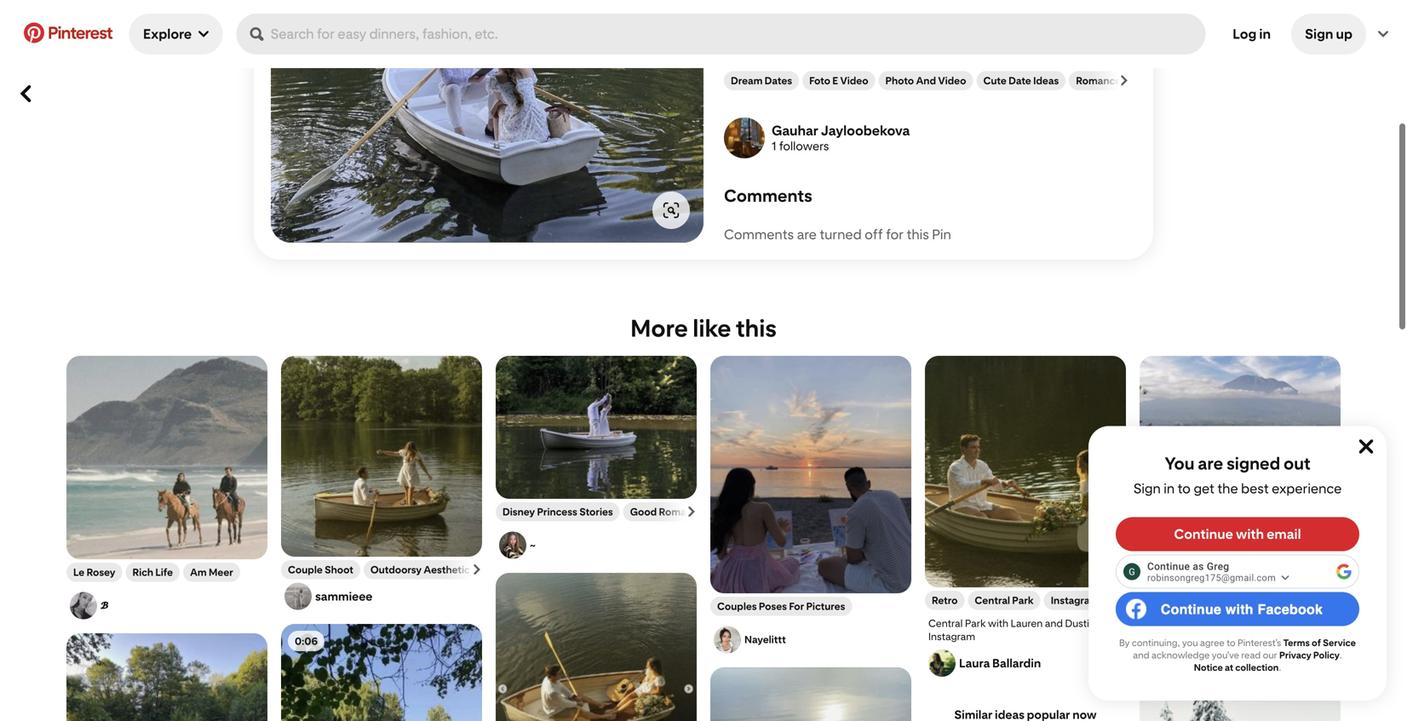 Task type: describe. For each thing, give the bounding box(es) containing it.
scroll image for video
[[1120, 75, 1130, 86]]

more like this button
[[631, 314, 777, 343]]

rosey
[[87, 567, 115, 579]]

photo and video link
[[886, 74, 967, 87]]

central for central park with lauren and dustin ☀️ | instagram
[[929, 618, 963, 630]]

explore
[[143, 26, 192, 42]]

you
[[1165, 454, 1195, 474]]

in inside button
[[1260, 26, 1272, 42]]

outdoorsy aesthetic
[[371, 564, 470, 576]]

am meer
[[190, 567, 233, 579]]

to inside by continuing, you agree to pinterest's terms of service and acknowledge you've read our privacy policy . notice at collection .
[[1227, 638, 1236, 649]]

instagram link
[[1051, 595, 1100, 607]]

laura ballardin
[[960, 657, 1042, 671]]

1 vertical spatial dream dates
[[731, 74, 793, 87]]

read
[[1242, 650, 1262, 661]]

rich
[[133, 567, 153, 579]]

0:06
[[295, 636, 318, 648]]

two people are riding horses on the beach image
[[66, 356, 268, 561]]

emine💌
[[1174, 657, 1214, 669]]

1
[[772, 139, 777, 153]]

continue for continue with email
[[1175, 527, 1234, 543]]

collection
[[1236, 663, 1280, 674]]

𝓑 image
[[70, 593, 97, 620]]

princess
[[537, 506, 578, 519]]

log in
[[1234, 26, 1272, 42]]

ideas
[[1034, 74, 1060, 87]]

outdoorsy aesthetic link
[[371, 564, 470, 576]]

a man and woman are sitting in a boat on the water, looking at each other image
[[66, 634, 268, 722]]

romance link
[[1077, 74, 1122, 87]]

and inside by continuing, you agree to pinterest's terms of service and acknowledge you've read our privacy policy . notice at collection .
[[1134, 650, 1150, 661]]

central park with lauren and dustin ☀️ | instagram button
[[929, 617, 1123, 643]]

by continuing, you agree to pinterest's terms of service and acknowledge you've read our privacy policy . notice at collection .
[[1120, 638, 1357, 674]]

foto e video
[[810, 74, 869, 87]]

signed
[[1227, 454, 1281, 474]]

~
[[530, 540, 536, 552]]

comments for comments
[[724, 186, 813, 206]]

for
[[790, 601, 805, 613]]

rich life
[[133, 567, 173, 579]]

pinterest image
[[24, 23, 44, 43]]

cute
[[984, 74, 1007, 87]]

good romance books link
[[630, 506, 736, 519]]

retro link
[[932, 595, 958, 607]]

you
[[1183, 638, 1199, 649]]

0 vertical spatial this
[[907, 227, 930, 243]]

continue with facebook
[[1169, 601, 1330, 617]]

photo
[[886, 74, 915, 87]]

best
[[1242, 481, 1270, 497]]

sign inside you are signed out sign in to get the best experience
[[1134, 481, 1162, 497]]

retro
[[932, 595, 958, 607]]

notice
[[1195, 663, 1224, 674]]

am
[[190, 567, 207, 579]]

comments for comments are turned off for this pin
[[724, 227, 794, 243]]

two people sitting in a small boat on the water, one holding a paddle and the other wearing a white shirt image
[[496, 573, 697, 722]]

life
[[155, 567, 173, 579]]

policy
[[1314, 650, 1341, 661]]

couples
[[718, 601, 757, 613]]

central park with lauren and dustin ☀️ | instagram
[[929, 618, 1113, 643]]

acknowledge
[[1152, 650, 1211, 661]]

of
[[1313, 638, 1322, 649]]

foto e video link
[[810, 74, 869, 87]]

sammieee button
[[281, 580, 482, 611]]

stories
[[580, 506, 613, 519]]

emine💌 image
[[1144, 650, 1171, 677]]

couple shoot
[[288, 564, 354, 576]]

0 vertical spatial dream
[[724, 26, 799, 54]]

followers
[[780, 139, 830, 153]]

agree
[[1201, 638, 1225, 649]]

le
[[73, 567, 85, 579]]

log in button
[[1220, 14, 1285, 55]]

with inside central park with lauren and dustin ☀️ | instagram
[[989, 618, 1009, 630]]

good
[[630, 506, 657, 519]]

1 horizontal spatial romance
[[1077, 74, 1122, 87]]

0 vertical spatial instagram
[[1051, 595, 1100, 607]]

gauhar jayloobekova link
[[772, 123, 911, 139]]

two people are sitting on the beach watching the sun go down over the water and painting image
[[711, 356, 912, 595]]

are for you
[[1199, 454, 1224, 474]]

to inside you are signed out sign in to get the best experience
[[1178, 481, 1191, 497]]

shoot
[[325, 564, 354, 576]]

our
[[1264, 650, 1278, 661]]

sign up
[[1306, 26, 1353, 42]]

cute date ideas
[[984, 74, 1060, 87]]

disney
[[503, 506, 535, 519]]

foto
[[810, 74, 831, 87]]

Search text field
[[271, 14, 1199, 55]]

rich life link
[[133, 567, 173, 579]]

off
[[865, 227, 884, 243]]

romance inside 💌 list
[[659, 506, 704, 519]]

instagram inside central park with lauren and dustin ☀️ | instagram
[[929, 631, 976, 643]]

0:06 link
[[281, 625, 482, 722]]

e
[[833, 74, 839, 87]]

by
[[1120, 638, 1130, 649]]

date
[[1009, 74, 1032, 87]]

at
[[1226, 663, 1234, 674]]

terms of service link
[[1284, 638, 1357, 649]]

continue with email
[[1175, 527, 1302, 543]]

two people on snowmobiles touching hands in the snow with trees in the background image
[[1140, 691, 1342, 722]]



Task type: locate. For each thing, give the bounding box(es) containing it.
1 comments from the top
[[724, 186, 813, 206]]

park down central park link
[[966, 618, 986, 630]]

with for email
[[1237, 527, 1265, 543]]

𝓑
[[101, 599, 109, 612]]

instagram
[[1051, 595, 1100, 607], [929, 631, 976, 643]]

1 video from the left
[[841, 74, 869, 87]]

1 vertical spatial central
[[929, 618, 963, 630]]

dates left the foto
[[765, 74, 793, 87]]

0 horizontal spatial are
[[797, 227, 817, 243]]

0 horizontal spatial and
[[1046, 618, 1064, 630]]

in
[[1260, 26, 1272, 42], [1164, 481, 1175, 497]]

pictures
[[807, 601, 846, 613]]

you've
[[1213, 650, 1240, 661]]

books
[[706, 506, 736, 519]]

with for facebook
[[1233, 601, 1262, 617]]

scroll image right aesthetic
[[472, 565, 482, 575]]

0 horizontal spatial to
[[1178, 481, 1191, 497]]

disney princess stories link
[[503, 506, 613, 519]]

dream down search text box
[[731, 74, 763, 87]]

1 horizontal spatial instagram
[[1051, 595, 1100, 607]]

0 vertical spatial continue
[[1175, 527, 1234, 543]]

1 vertical spatial .
[[1280, 663, 1282, 674]]

central up central park with lauren and dustin ☀️ | instagram
[[975, 595, 1011, 607]]

central inside central park with lauren and dustin ☀️ | instagram
[[929, 618, 963, 630]]

instagram up ballardinlaurac icon at the right of page
[[929, 631, 976, 643]]

park up lauren at bottom
[[1013, 595, 1034, 607]]

1 horizontal spatial and
[[1134, 650, 1150, 661]]

0 horizontal spatial this
[[736, 314, 777, 343]]

1 vertical spatial dates
[[765, 74, 793, 87]]

facebook image
[[1129, 604, 1145, 620]]

a man and woman in a row boat on the water image
[[926, 356, 1127, 589]]

in right log on the right top
[[1260, 26, 1272, 42]]

☀️
[[1098, 618, 1108, 630]]

aesthetic
[[424, 564, 470, 576]]

get
[[1194, 481, 1215, 497]]

gauharjayloobekova image
[[724, 118, 765, 158]]

couple shoot link
[[288, 564, 354, 576]]

poses
[[759, 601, 788, 613]]

1 horizontal spatial park
[[1013, 595, 1034, 607]]

𝓑 button
[[66, 582, 268, 620], [70, 593, 264, 620], [101, 599, 264, 613]]

and inside central park with lauren and dustin ☀️ | instagram
[[1046, 618, 1064, 630]]

sign left get
[[1134, 481, 1162, 497]]

0 vertical spatial romance
[[1077, 74, 1122, 87]]

are inside you are signed out sign in to get the best experience
[[1199, 454, 1224, 474]]

1 vertical spatial to
[[1227, 638, 1236, 649]]

0 vertical spatial comments
[[724, 186, 813, 206]]

0 horizontal spatial dates
[[765, 74, 793, 87]]

video for photo and video
[[939, 74, 967, 87]]

1 horizontal spatial central
[[975, 595, 1011, 607]]

1 vertical spatial dream
[[731, 74, 763, 87]]

romance right ideas
[[1077, 74, 1122, 87]]

in inside you are signed out sign in to get the best experience
[[1164, 481, 1175, 497]]

1 horizontal spatial this
[[907, 227, 930, 243]]

1 horizontal spatial are
[[1199, 454, 1224, 474]]

and
[[917, 74, 937, 87]]

0 vertical spatial in
[[1260, 26, 1272, 42]]

the
[[1218, 481, 1239, 497]]

. down privacy
[[1280, 663, 1282, 674]]

am meer link
[[190, 567, 233, 579]]

0 horizontal spatial in
[[1164, 481, 1175, 497]]

1 horizontal spatial in
[[1260, 26, 1272, 42]]

1 horizontal spatial .
[[1341, 650, 1343, 661]]

pinterest button
[[14, 23, 122, 46]]

~ image
[[499, 532, 527, 559]]

continuing,
[[1132, 638, 1181, 649]]

disney princess stories
[[503, 506, 613, 519]]

and
[[1046, 618, 1064, 630], [1134, 650, 1150, 661]]

lauren
[[1011, 618, 1043, 630]]

future love link
[[1147, 602, 1203, 615]]

0 horizontal spatial romance
[[659, 506, 704, 519]]

scroll image
[[1120, 75, 1130, 86], [687, 507, 697, 517], [472, 565, 482, 575]]

more
[[631, 314, 689, 343]]

two people in a small boat on the water image
[[271, 0, 704, 243], [271, 0, 704, 242]]

1 vertical spatial comments
[[724, 227, 794, 243]]

0 vertical spatial dates
[[803, 26, 868, 54]]

a swan is swimming in the water next to food and drinks on a picnic blanket image
[[711, 668, 912, 722]]

to up you've
[[1227, 638, 1236, 649]]

dream
[[724, 26, 799, 54], [731, 74, 763, 87]]

0 horizontal spatial scroll image
[[472, 565, 482, 575]]

1 vertical spatial this
[[736, 314, 777, 343]]

central down retro link
[[929, 618, 963, 630]]

scroll image left books
[[687, 507, 697, 517]]

1 vertical spatial continue
[[1169, 601, 1230, 617]]

explore button
[[129, 14, 223, 55]]

sign inside button
[[1306, 26, 1334, 42]]

dates up "e"
[[803, 26, 868, 54]]

more like this
[[631, 314, 777, 343]]

two people in a small boat on the water with trees in the backgroud image
[[281, 356, 482, 557]]

0 vertical spatial scroll image
[[1120, 75, 1130, 86]]

laura
[[960, 657, 991, 671]]

are up get
[[1199, 454, 1224, 474]]

video right and
[[939, 74, 967, 87]]

continue for continue with facebook
[[1169, 601, 1230, 617]]

park for central park with lauren and dustin ☀️ | instagram
[[966, 618, 986, 630]]

love
[[1180, 602, 1203, 615]]

1 horizontal spatial to
[[1227, 638, 1236, 649]]

dream dates down search text box
[[731, 74, 793, 87]]

2 horizontal spatial scroll image
[[1120, 75, 1130, 86]]

in down "you"
[[1164, 481, 1175, 497]]

instagram up "dustin" on the right bottom of the page
[[1051, 595, 1100, 607]]

continue down get
[[1175, 527, 1234, 543]]

this right 'for'
[[907, 227, 930, 243]]

video right "e"
[[841, 74, 869, 87]]

and down "continuing,"
[[1134, 650, 1150, 661]]

0 vertical spatial sign
[[1306, 26, 1334, 42]]

0 vertical spatial dream dates
[[724, 26, 868, 54]]

scroll image
[[1117, 596, 1127, 606]]

continue
[[1175, 527, 1234, 543], [1169, 601, 1230, 617]]

central park
[[975, 595, 1034, 607]]

central park link
[[975, 595, 1034, 607]]

continue with facebook button
[[1117, 593, 1360, 627]]

sign up button
[[1292, 14, 1367, 55]]

romance right good
[[659, 506, 704, 519]]

1 vertical spatial sign
[[1134, 481, 1162, 497]]

are
[[797, 227, 817, 243], [1199, 454, 1224, 474]]

pinterest
[[48, 23, 112, 43]]

1 vertical spatial and
[[1134, 650, 1150, 661]]

turned
[[820, 227, 862, 243]]

1 vertical spatial in
[[1164, 481, 1175, 497]]

2 comments from the top
[[724, 227, 794, 243]]

💌 button
[[1144, 625, 1338, 643]]

park for central park
[[1013, 595, 1034, 607]]

1 horizontal spatial dates
[[803, 26, 868, 54]]

service
[[1324, 638, 1357, 649]]

emine💌 button
[[1144, 650, 1338, 677], [1174, 657, 1338, 670]]

0 horizontal spatial park
[[966, 618, 986, 630]]

comments left turned
[[724, 227, 794, 243]]

. down service
[[1341, 650, 1343, 661]]

photo and video
[[886, 74, 967, 87]]

email
[[1268, 527, 1302, 543]]

nayelittt image
[[714, 627, 741, 654]]

are left turned
[[797, 227, 817, 243]]

park inside central park with lauren and dustin ☀️ | instagram
[[966, 618, 986, 630]]

out
[[1284, 454, 1311, 474]]

search icon image
[[250, 27, 264, 41]]

meer
[[209, 567, 233, 579]]

dream dates up the foto
[[724, 26, 868, 54]]

good romance books
[[630, 506, 736, 519]]

pin
[[933, 227, 952, 243]]

video for foto e video
[[841, 74, 869, 87]]

0 vertical spatial .
[[1341, 650, 1343, 661]]

facebook
[[1266, 601, 1330, 617]]

experience
[[1273, 481, 1343, 497]]

1 horizontal spatial sign
[[1306, 26, 1334, 42]]

click to shop image
[[663, 202, 680, 219]]

with left email
[[1237, 527, 1265, 543]]

0 horizontal spatial .
[[1280, 663, 1282, 674]]

jayloobekova
[[822, 123, 911, 139]]

0 vertical spatial to
[[1178, 481, 1191, 497]]

park
[[1013, 595, 1034, 607], [966, 618, 986, 630]]

sign left up
[[1306, 26, 1334, 42]]

scroll image for books
[[687, 507, 697, 517]]

with down 'central park'
[[989, 618, 1009, 630]]

to left get
[[1178, 481, 1191, 497]]

2 video from the left
[[939, 74, 967, 87]]

cute date ideas link
[[984, 74, 1060, 87]]

are for comments
[[797, 227, 817, 243]]

0 vertical spatial are
[[797, 227, 817, 243]]

0 horizontal spatial instagram
[[929, 631, 976, 643]]

0 vertical spatial park
[[1013, 595, 1034, 607]]

1 vertical spatial instagram
[[929, 631, 976, 643]]

0 horizontal spatial sign
[[1134, 481, 1162, 497]]

you are signed out sign in to get the best experience
[[1134, 454, 1343, 497]]

outdoorsy
[[371, 564, 422, 576]]

ballardin
[[993, 657, 1042, 671]]

this right like
[[736, 314, 777, 343]]

couples poses for pictures
[[718, 601, 846, 613]]

privacy policy link
[[1280, 650, 1341, 661]]

1 vertical spatial are
[[1199, 454, 1224, 474]]

continue up you
[[1169, 601, 1230, 617]]

with up 💌 button
[[1233, 601, 1262, 617]]

1 vertical spatial park
[[966, 618, 986, 630]]

💌 list
[[60, 356, 1348, 722]]

and left "dustin" on the right bottom of the page
[[1046, 618, 1064, 630]]

ballardinlaurac image
[[929, 650, 956, 677]]

video
[[841, 74, 869, 87], [939, 74, 967, 87]]

dates
[[803, 26, 868, 54], [765, 74, 793, 87]]

0 vertical spatial and
[[1046, 618, 1064, 630]]

dream dates link
[[731, 74, 793, 87]]

up
[[1337, 26, 1353, 42]]

central for central park
[[975, 595, 1011, 607]]

dream up dream dates "link"
[[724, 26, 799, 54]]

|
[[1111, 618, 1113, 630]]

1 vertical spatial scroll image
[[687, 507, 697, 517]]

future love
[[1147, 602, 1203, 615]]

log
[[1234, 26, 1257, 42]]

0 vertical spatial central
[[975, 595, 1011, 607]]

comments down "1"
[[724, 186, 813, 206]]

1 vertical spatial romance
[[659, 506, 704, 519]]

samalsip image
[[285, 583, 312, 611]]

comments are turned off for this pin
[[724, 227, 952, 243]]

a man laying on top of a bed next to a lush green forest covered hillside image
[[1140, 356, 1342, 596]]

0 horizontal spatial video
[[841, 74, 869, 87]]

1 horizontal spatial video
[[939, 74, 967, 87]]

continue with email button
[[1117, 518, 1360, 552]]

two people in a small white boat on the water with trees and blue sky behind them image
[[281, 625, 482, 722]]

a woman in a white dress is on a boat with her hands raised above the water image
[[496, 356, 697, 500]]

2 vertical spatial scroll image
[[472, 565, 482, 575]]

scroll image right ideas
[[1120, 75, 1130, 86]]

0 horizontal spatial central
[[929, 618, 963, 630]]

sign
[[1306, 26, 1334, 42], [1134, 481, 1162, 497]]

0:06 button
[[281, 625, 482, 722]]

1 horizontal spatial scroll image
[[687, 507, 697, 517]]

this
[[907, 227, 930, 243], [736, 314, 777, 343]]



Task type: vqa. For each thing, say whether or not it's contained in the screenshot.
LIST
no



